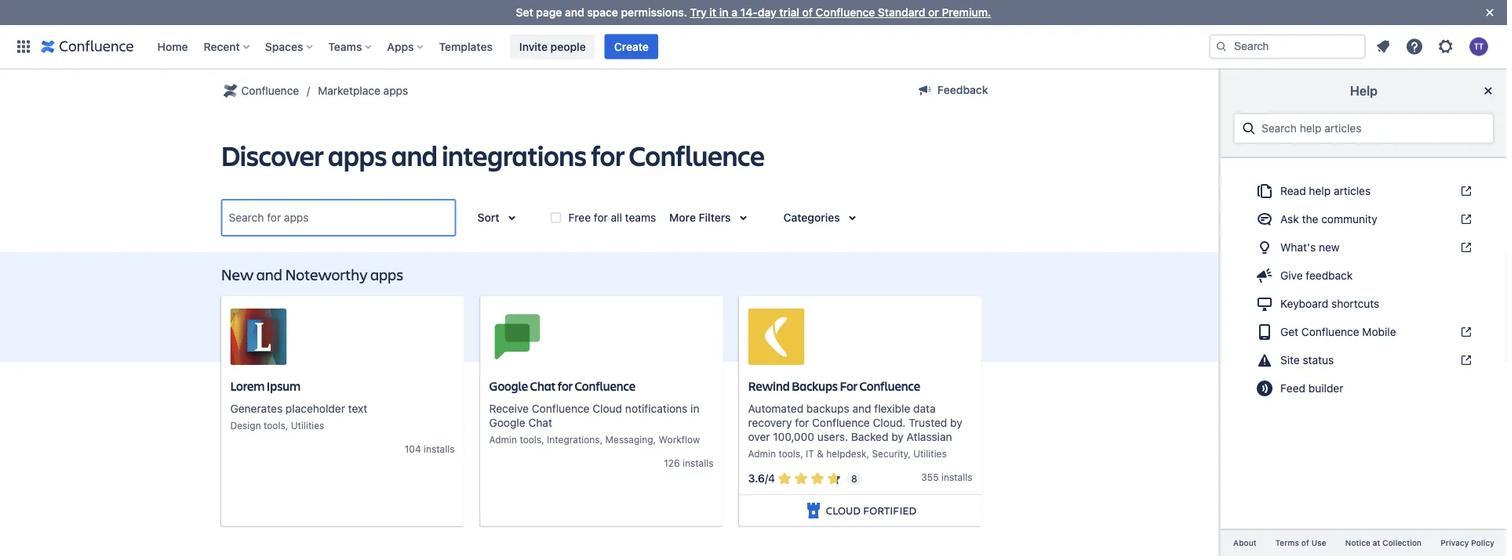 Task type: vqa. For each thing, say whether or not it's contained in the screenshot.
the Free for all teams
yes



Task type: describe. For each thing, give the bounding box(es) containing it.
for left all
[[594, 211, 608, 224]]

over
[[748, 431, 770, 444]]

or
[[928, 6, 939, 19]]

shortcut icon image inside what's new link
[[1457, 242, 1473, 254]]

privacy policy
[[1440, 539, 1494, 548]]

what's
[[1280, 241, 1316, 254]]

rewind backups for confluence
[[748, 379, 920, 395]]

privacy
[[1440, 539, 1469, 548]]

standard
[[878, 6, 925, 19]]

marketplace apps link
[[318, 82, 408, 100]]

what's new link
[[1246, 235, 1482, 260]]

text
[[348, 403, 367, 416]]

feedback
[[937, 84, 988, 96]]

cloud fortified app badge image
[[804, 502, 823, 521]]

, left messaging on the left bottom
[[600, 435, 603, 446]]

lorem ipsum image
[[230, 309, 287, 366]]

use
[[1311, 539, 1326, 548]]

&
[[817, 449, 824, 460]]

appswitcher icon image
[[14, 37, 33, 56]]

tools inside automated backups and flexible data recovery for confluence cloud. trusted by over 100,000 users. backed by atlassian admin tools , it & helpdesk , security , utilities
[[779, 449, 800, 460]]

, down backed
[[866, 449, 869, 460]]

invite people
[[519, 40, 586, 53]]

page
[[536, 6, 562, 19]]

feedback button
[[906, 78, 997, 103]]

get
[[1280, 326, 1298, 339]]

templates
[[439, 40, 493, 53]]

2 vertical spatial apps
[[370, 264, 403, 285]]

s for lorem ipsum
[[450, 444, 455, 455]]

keyboard
[[1280, 298, 1328, 311]]

sort
[[477, 211, 499, 224]]

site
[[1280, 354, 1300, 367]]

receive
[[489, 403, 529, 416]]

warning icon image
[[1255, 351, 1274, 370]]

get confluence mobile link
[[1246, 320, 1482, 345]]

teams
[[625, 211, 656, 224]]

automated
[[748, 403, 803, 416]]

ask
[[1280, 213, 1299, 226]]

data
[[913, 403, 936, 416]]

notice at collection
[[1345, 539, 1422, 548]]

confluence inside "receive confluence cloud notifications in google chat admin tools , integrations , messaging , workflow"
[[532, 403, 590, 416]]

trial
[[779, 6, 799, 19]]

0 horizontal spatial by
[[891, 431, 904, 444]]

noteworthy
[[285, 264, 368, 285]]

apps button
[[382, 34, 430, 59]]

8
[[851, 474, 857, 485]]

1 horizontal spatial in
[[719, 6, 728, 19]]

2 vertical spatial install
[[941, 473, 967, 484]]

keyboard shortcuts button
[[1246, 292, 1482, 317]]

Search for apps field
[[224, 204, 453, 232]]

create
[[614, 40, 649, 53]]

for up "receive confluence cloud notifications in google chat admin tools , integrations , messaging , workflow"
[[558, 379, 573, 395]]

your profile and preferences image
[[1469, 37, 1488, 56]]

terms
[[1275, 539, 1299, 548]]

help
[[1350, 84, 1378, 98]]

recent
[[204, 40, 240, 53]]

new and noteworthy apps
[[221, 264, 403, 285]]

ask the community link
[[1246, 207, 1482, 232]]

rewind backups for confluence image
[[748, 309, 805, 366]]

confluence down spaces
[[241, 84, 299, 97]]

notification icon image
[[1374, 37, 1392, 56]]

at
[[1373, 539, 1380, 548]]

set
[[516, 6, 533, 19]]

confluence inside automated backups and flexible data recovery for confluence cloud. trusted by over 100,000 users. backed by atlassian admin tools , it & helpdesk , security , utilities
[[812, 417, 870, 430]]

google chat for confluence
[[489, 379, 635, 395]]

for inside automated backups and flexible data recovery for confluence cloud. trusted by over 100,000 users. backed by atlassian admin tools , it & helpdesk , security , utilities
[[795, 417, 809, 430]]

day
[[758, 6, 776, 19]]

try it in a 14-day trial of confluence standard or premium. link
[[690, 6, 991, 19]]

it
[[710, 6, 716, 19]]

lorem
[[230, 379, 265, 395]]

a
[[731, 6, 737, 19]]

shortcuts
[[1331, 298, 1379, 311]]

confluence down "keyboard shortcuts"
[[1301, 326, 1359, 339]]

terms of use link
[[1266, 537, 1336, 551]]

confluence up cloud
[[575, 379, 635, 395]]

confluence link
[[221, 82, 299, 100]]

for
[[840, 379, 857, 395]]

2 horizontal spatial s
[[967, 473, 972, 484]]

generates
[[230, 403, 283, 416]]

terms of use
[[1275, 539, 1326, 548]]

help icon image
[[1405, 37, 1424, 56]]

discover
[[221, 137, 324, 174]]

signal icon image
[[1255, 380, 1274, 399]]

automated backups and flexible data recovery for confluence cloud. trusted by over 100,000 users. backed by atlassian admin tools , it & helpdesk , security , utilities
[[748, 403, 962, 460]]

ask the community
[[1280, 213, 1377, 226]]

spaces
[[265, 40, 303, 53]]

invite people button
[[510, 34, 595, 59]]

read help articles
[[1280, 185, 1371, 198]]

community
[[1321, 213, 1377, 226]]

site status
[[1280, 354, 1334, 367]]

generates placeholder text design tools , utilities
[[230, 403, 367, 432]]

settings icon image
[[1436, 37, 1455, 56]]

1 horizontal spatial by
[[950, 417, 962, 430]]

feed builder button
[[1246, 377, 1482, 402]]

cloud
[[826, 504, 860, 518]]

collection
[[1383, 539, 1422, 548]]

about
[[1233, 539, 1257, 548]]

notice at collection link
[[1336, 537, 1431, 551]]

integrations
[[442, 137, 586, 174]]

premium.
[[942, 6, 991, 19]]

policy
[[1471, 539, 1494, 548]]

search image
[[1215, 40, 1228, 53]]

0 horizontal spatial of
[[802, 6, 813, 19]]

100,000
[[773, 431, 814, 444]]

install for google chat for confluence
[[682, 458, 709, 469]]

more
[[669, 211, 696, 224]]

status
[[1303, 354, 1334, 367]]

mobile
[[1362, 326, 1396, 339]]

apps for discover
[[328, 137, 387, 174]]

1 google from the top
[[489, 379, 528, 395]]

categories
[[783, 211, 840, 224]]

invite
[[519, 40, 548, 53]]

chat inside "receive confluence cloud notifications in google chat admin tools , integrations , messaging , workflow"
[[528, 417, 552, 430]]



Task type: locate. For each thing, give the bounding box(es) containing it.
tools inside generates placeholder text design tools , utilities
[[264, 421, 285, 432]]

0 vertical spatial admin
[[489, 435, 517, 446]]

admin inside "receive confluence cloud notifications in google chat admin tools , integrations , messaging , workflow"
[[489, 435, 517, 446]]

for up 100,000
[[795, 417, 809, 430]]

0 vertical spatial of
[[802, 6, 813, 19]]

s
[[450, 444, 455, 455], [709, 458, 714, 469], [967, 473, 972, 484]]

2 vertical spatial tools
[[779, 449, 800, 460]]

1 horizontal spatial install
[[682, 458, 709, 469]]

set page and space permissions. try it in a 14-day trial of confluence standard or premium.
[[516, 6, 991, 19]]

and
[[565, 6, 584, 19], [391, 137, 437, 174], [256, 264, 282, 285], [852, 403, 871, 416]]

for up free for all teams
[[591, 137, 624, 174]]

1 vertical spatial of
[[1301, 539, 1309, 548]]

tools down 100,000
[[779, 449, 800, 460]]

0 horizontal spatial tools
[[264, 421, 285, 432]]

screen icon image
[[1255, 295, 1274, 314]]

0 vertical spatial google
[[489, 379, 528, 395]]

s right 104
[[450, 444, 455, 455]]

, inside generates placeholder text design tools , utilities
[[285, 421, 288, 432]]

backed
[[851, 431, 888, 444]]

confluence right trial
[[816, 6, 875, 19]]

4 shortcut icon image from the top
[[1457, 326, 1473, 339]]

apps right noteworthy
[[370, 264, 403, 285]]

install
[[424, 444, 450, 455], [682, 458, 709, 469], [941, 473, 967, 484]]

what's new
[[1280, 241, 1340, 254]]

try
[[690, 6, 707, 19]]

google inside "receive confluence cloud notifications in google chat admin tools , integrations , messaging , workflow"
[[489, 417, 525, 430]]

, down placeholder
[[285, 421, 288, 432]]

google chat for confluence image
[[489, 309, 546, 366]]

1 horizontal spatial of
[[1301, 539, 1309, 548]]

126 install s
[[664, 458, 714, 469]]

security
[[872, 449, 908, 460]]

1 horizontal spatial utilities
[[913, 449, 947, 460]]

by right the trusted
[[950, 417, 962, 430]]

0 horizontal spatial utilities
[[291, 421, 324, 432]]

apps down apps
[[383, 84, 408, 97]]

backups
[[792, 379, 838, 395]]

and inside automated backups and flexible data recovery for confluence cloud. trusted by over 100,000 users. backed by atlassian admin tools , it & helpdesk , security , utilities
[[852, 403, 871, 416]]

people
[[550, 40, 586, 53]]

notifications
[[625, 403, 688, 416]]

privacy policy link
[[1431, 537, 1504, 551]]

3.6 / 4
[[748, 473, 775, 486]]

1 horizontal spatial tools
[[520, 435, 541, 446]]

apps for marketplace
[[383, 84, 408, 97]]

keyboard shortcuts
[[1280, 298, 1379, 311]]

cloud
[[593, 403, 622, 416]]

1 vertical spatial apps
[[328, 137, 387, 174]]

s for google chat for confluence
[[709, 458, 714, 469]]

2 google from the top
[[489, 417, 525, 430]]

1 vertical spatial google
[[489, 417, 525, 430]]

confluence up users.
[[812, 417, 870, 430]]

chat
[[530, 379, 556, 395], [528, 417, 552, 430]]

utilities
[[291, 421, 324, 432], [913, 449, 947, 460]]

feedback icon image
[[1255, 267, 1274, 286]]

shortcut icon image
[[1457, 185, 1473, 198], [1457, 213, 1473, 226], [1457, 242, 1473, 254], [1457, 326, 1473, 339], [1457, 355, 1473, 367]]

the
[[1302, 213, 1318, 226]]

google down "receive"
[[489, 417, 525, 430]]

2 shortcut icon image from the top
[[1457, 213, 1473, 226]]

cloud.
[[873, 417, 906, 430]]

home
[[157, 40, 188, 53]]

1 horizontal spatial s
[[709, 458, 714, 469]]

about button
[[1224, 537, 1266, 551]]

4
[[768, 473, 775, 486]]

0 vertical spatial tools
[[264, 421, 285, 432]]

lightbulb icon image
[[1255, 238, 1274, 257]]

and for automated
[[852, 403, 871, 416]]

more filters
[[669, 211, 731, 224]]

confluence
[[816, 6, 875, 19], [241, 84, 299, 97], [629, 137, 765, 174], [1301, 326, 1359, 339], [575, 379, 635, 395], [859, 379, 920, 395], [532, 403, 590, 416], [812, 417, 870, 430]]

google
[[489, 379, 528, 395], [489, 417, 525, 430]]

permissions.
[[621, 6, 687, 19]]

for
[[591, 137, 624, 174], [594, 211, 608, 224], [558, 379, 573, 395], [795, 417, 809, 430]]

templates link
[[434, 34, 497, 59]]

1 vertical spatial install
[[682, 458, 709, 469]]

install right 126
[[682, 458, 709, 469]]

and for discover
[[391, 137, 437, 174]]

Search help articles field
[[1257, 115, 1487, 143]]

0 horizontal spatial in
[[690, 403, 699, 416]]

, left it on the bottom right of the page
[[800, 449, 803, 460]]

1 vertical spatial by
[[891, 431, 904, 444]]

2 vertical spatial s
[[967, 473, 972, 484]]

s right "355"
[[967, 473, 972, 484]]

0 vertical spatial in
[[719, 6, 728, 19]]

home link
[[153, 34, 193, 59]]

utilities down the atlassian
[[913, 449, 947, 460]]

tools down generates
[[264, 421, 285, 432]]

global element
[[9, 25, 1206, 69]]

/
[[765, 473, 768, 486]]

in up workflow
[[690, 403, 699, 416]]

fortified
[[863, 504, 916, 518]]

1 horizontal spatial admin
[[748, 449, 776, 460]]

and for set
[[565, 6, 584, 19]]

of left use
[[1301, 539, 1309, 548]]

tools inside "receive confluence cloud notifications in google chat admin tools , integrations , messaging , workflow"
[[520, 435, 541, 446]]

marketplace
[[318, 84, 380, 97]]

0 horizontal spatial s
[[450, 444, 455, 455]]

0 vertical spatial s
[[450, 444, 455, 455]]

2 horizontal spatial tools
[[779, 449, 800, 460]]

utilities down placeholder
[[291, 421, 324, 432]]

1 vertical spatial utilities
[[913, 449, 947, 460]]

notice
[[1345, 539, 1370, 548]]

mobile icon image
[[1255, 323, 1274, 342]]

1 vertical spatial tools
[[520, 435, 541, 446]]

install for lorem ipsum
[[424, 444, 450, 455]]

design
[[230, 421, 261, 432]]

close image down your profile and preferences image
[[1479, 82, 1498, 100]]

documents icon image
[[1255, 182, 1274, 201]]

shortcut icon image inside site status link
[[1457, 355, 1473, 367]]

0 vertical spatial close image
[[1480, 3, 1499, 22]]

0 vertical spatial chat
[[530, 379, 556, 395]]

give feedback button
[[1246, 264, 1482, 289]]

, left workflow
[[653, 435, 656, 446]]

shortcut icon image for articles
[[1457, 185, 1473, 198]]

, left integrations
[[541, 435, 544, 446]]

shortcut icon image for mobile
[[1457, 326, 1473, 339]]

confluence up more filters
[[629, 137, 765, 174]]

get confluence mobile
[[1280, 326, 1396, 339]]

of
[[802, 6, 813, 19], [1301, 539, 1309, 548]]

context icon image
[[221, 82, 240, 100], [221, 82, 240, 100]]

,
[[285, 421, 288, 432], [541, 435, 544, 446], [600, 435, 603, 446], [653, 435, 656, 446], [800, 449, 803, 460], [866, 449, 869, 460], [908, 449, 911, 460]]

0 vertical spatial by
[[950, 417, 962, 430]]

confluence image
[[41, 37, 134, 56], [41, 37, 134, 56]]

google up "receive"
[[489, 379, 528, 395]]

marketplace apps
[[318, 84, 408, 97]]

apps
[[383, 84, 408, 97], [328, 137, 387, 174], [370, 264, 403, 285]]

1 vertical spatial s
[[709, 458, 714, 469]]

placeholder
[[285, 403, 345, 416]]

give feedback
[[1280, 269, 1353, 282]]

integrations
[[547, 435, 600, 446]]

confluence up flexible
[[859, 379, 920, 395]]

0 vertical spatial apps
[[383, 84, 408, 97]]

comment icon image
[[1255, 210, 1274, 229]]

spaces button
[[260, 34, 319, 59]]

backups
[[806, 403, 849, 416]]

utilities inside generates placeholder text design tools , utilities
[[291, 421, 324, 432]]

admin down "receive"
[[489, 435, 517, 446]]

install right "355"
[[941, 473, 967, 484]]

banner containing home
[[0, 25, 1507, 69]]

, down the atlassian
[[908, 449, 911, 460]]

receive confluence cloud notifications in google chat admin tools , integrations , messaging , workflow
[[489, 403, 700, 446]]

355
[[921, 473, 939, 484]]

apps
[[387, 40, 414, 53]]

2 horizontal spatial install
[[941, 473, 967, 484]]

feed
[[1280, 382, 1305, 395]]

new
[[1319, 241, 1340, 254]]

5 shortcut icon image from the top
[[1457, 355, 1473, 367]]

1 vertical spatial chat
[[528, 417, 552, 430]]

shortcut icon image inside read help articles link
[[1457, 185, 1473, 198]]

by down cloud.
[[891, 431, 904, 444]]

0 horizontal spatial install
[[424, 444, 450, 455]]

0 horizontal spatial admin
[[489, 435, 517, 446]]

lorem ipsum
[[230, 379, 300, 395]]

chat down "receive"
[[528, 417, 552, 430]]

tools
[[264, 421, 285, 432], [520, 435, 541, 446], [779, 449, 800, 460]]

teams
[[328, 40, 362, 53]]

1 vertical spatial admin
[[748, 449, 776, 460]]

1 vertical spatial in
[[690, 403, 699, 416]]

1 shortcut icon image from the top
[[1457, 185, 1473, 198]]

0 vertical spatial install
[[424, 444, 450, 455]]

teams button
[[324, 34, 378, 59]]

install right 104
[[424, 444, 450, 455]]

shortcut icon image for community
[[1457, 213, 1473, 226]]

confluence down the google chat for confluence
[[532, 403, 590, 416]]

shortcut icon image inside get confluence mobile link
[[1457, 326, 1473, 339]]

cloud fortified
[[826, 504, 916, 518]]

banner
[[0, 25, 1507, 69]]

read
[[1280, 185, 1306, 198]]

admin down over
[[748, 449, 776, 460]]

close image
[[1480, 3, 1499, 22], [1479, 82, 1498, 100]]

1 vertical spatial close image
[[1479, 82, 1498, 100]]

site status link
[[1246, 348, 1482, 373]]

0 vertical spatial utilities
[[291, 421, 324, 432]]

in inside "receive confluence cloud notifications in google chat admin tools , integrations , messaging , workflow"
[[690, 403, 699, 416]]

close image for help
[[1479, 82, 1498, 100]]

s right 126
[[709, 458, 714, 469]]

admin inside automated backups and flexible data recovery for confluence cloud. trusted by over 100,000 users. backed by atlassian admin tools , it & helpdesk , security , utilities
[[748, 449, 776, 460]]

chat down google chat for confluence image at the left bottom
[[530, 379, 556, 395]]

Search field
[[1209, 34, 1366, 59]]

it
[[806, 449, 814, 460]]

in left a
[[719, 6, 728, 19]]

close image up your profile and preferences image
[[1480, 3, 1499, 22]]

3 shortcut icon image from the top
[[1457, 242, 1473, 254]]

shortcut icon image inside ask the community link
[[1457, 213, 1473, 226]]

tools down "receive"
[[520, 435, 541, 446]]

of right trial
[[802, 6, 813, 19]]

apps down marketplace apps link
[[328, 137, 387, 174]]

help
[[1309, 185, 1331, 198]]

utilities inside automated backups and flexible data recovery for confluence cloud. trusted by over 100,000 users. backed by atlassian admin tools , it & helpdesk , security , utilities
[[913, 449, 947, 460]]

flexible
[[874, 403, 910, 416]]

close image for set page and space permissions.
[[1480, 3, 1499, 22]]



